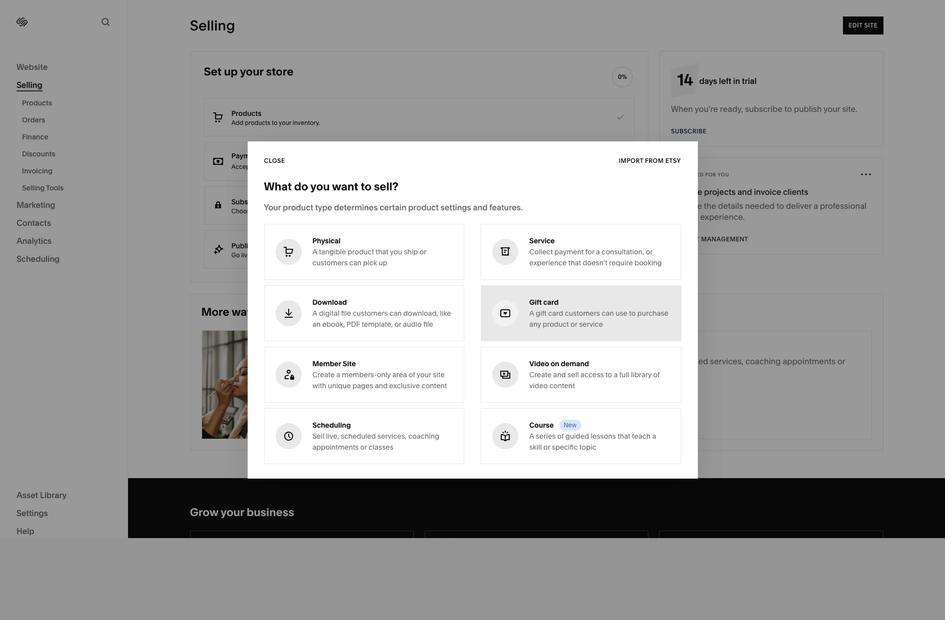 Task type: describe. For each thing, give the bounding box(es) containing it.
create for online
[[295, 357, 321, 367]]

pick
[[363, 259, 377, 268]]

that inside service collect payment for a consultation, or experience that doesn't require booking
[[568, 259, 581, 268]]

or inside online course create a guided series of lessons to teach a skill or educate on a topic
[[478, 357, 485, 367]]

specific
[[552, 443, 578, 452]]

1 vertical spatial course
[[529, 421, 554, 430]]

ways
[[232, 306, 259, 319]]

of inside video on demand create and sell access to a full library of video content
[[653, 371, 660, 380]]

1 vertical spatial appointments
[[312, 443, 359, 452]]

invoicing
[[22, 167, 53, 176]]

set up your store
[[204, 65, 293, 79]]

purchase
[[637, 309, 669, 318]]

you for for
[[718, 172, 729, 177]]

edit site
[[849, 22, 878, 29]]

add
[[231, 119, 243, 126]]

0 vertical spatial appointments
[[783, 357, 836, 367]]

experience
[[529, 259, 567, 268]]

that inside physical a tangible product that you ship or customers can pick up
[[376, 248, 388, 257]]

asset library link
[[17, 490, 111, 502]]

squarespace
[[302, 163, 339, 171]]

unique
[[328, 382, 351, 391]]

project
[[671, 236, 700, 243]]

grow your business
[[190, 506, 294, 520]]

1 vertical spatial classes
[[369, 443, 393, 452]]

to inside video on demand create and sell access to a full library of video content
[[606, 371, 612, 380]]

site inside member site create a members-only area of your site with unique pages and exclusive content
[[433, 371, 445, 380]]

pdf
[[347, 320, 360, 329]]

gift
[[529, 298, 542, 307]]

subscription
[[260, 207, 295, 215]]

series inside online course create a guided series of lessons to teach a skill or educate on a topic
[[358, 357, 380, 367]]

plan.
[[297, 207, 310, 215]]

download a digital file customers can download, like an ebook, pdf template, or audio file
[[312, 298, 451, 329]]

publish go live and start selling.
[[231, 241, 299, 259]]

selling inside 'link'
[[17, 80, 42, 90]]

close button
[[264, 152, 285, 170]]

deliver
[[786, 201, 812, 211]]

subscribe
[[671, 128, 707, 135]]

0 vertical spatial live,
[[651, 357, 666, 367]]

0 vertical spatial classes
[[636, 368, 664, 378]]

to inside products add products to your inventory.
[[272, 119, 277, 126]]

subscribe
[[745, 104, 783, 114]]

website
[[17, 62, 48, 72]]

1 horizontal spatial coaching
[[745, 357, 781, 367]]

use
[[616, 309, 628, 318]]

finance link
[[22, 129, 117, 146]]

0 vertical spatial scheduled
[[668, 357, 708, 367]]

left
[[719, 76, 731, 86]]

features.
[[489, 203, 523, 213]]

credit
[[253, 163, 270, 171]]

0 horizontal spatial services,
[[378, 432, 407, 441]]

import from etsy button
[[619, 152, 681, 170]]

manage projects and invoice clients manage the details needed to deliver a professional service experience.
[[671, 187, 867, 222]]

a inside physical a tangible product that you ship or customers can pick up
[[312, 248, 317, 257]]

gift card a gift card customers can use to purchase any product or service
[[529, 298, 669, 329]]

1 vertical spatial coaching
[[408, 432, 439, 441]]

started
[[309, 391, 337, 399]]

ebook,
[[322, 320, 345, 329]]

in
[[733, 76, 740, 86]]

0 vertical spatial services,
[[710, 357, 744, 367]]

video
[[529, 360, 549, 369]]

settings
[[17, 509, 48, 519]]

when you're ready, subscribe to publish your site.
[[671, 104, 857, 114]]

invoicing link
[[22, 163, 117, 180]]

discounts link
[[22, 146, 117, 163]]

2 vertical spatial selling
[[22, 184, 45, 193]]

0 vertical spatial selling
[[190, 17, 235, 34]]

on inside online course create a guided series of lessons to teach a skill or educate on a topic
[[295, 368, 305, 378]]

edit site button
[[843, 17, 883, 35]]

on inside video on demand create and sell access to a full library of video content
[[551, 360, 559, 369]]

of inside online course create a guided series of lessons to teach a skill or educate on a topic
[[382, 357, 390, 367]]

lessons inside online course create a guided series of lessons to teach a skill or educate on a topic
[[392, 357, 420, 367]]

a inside download a digital file customers can download, like an ebook, pdf template, or audio file
[[312, 309, 317, 318]]

content inside video on demand create and sell access to a full library of video content
[[549, 382, 575, 391]]

teach inside a series of guided lessons that teach a skill or specific topic
[[632, 432, 651, 441]]

access
[[581, 371, 604, 380]]

ship
[[404, 248, 418, 257]]

of inside a series of guided lessons that teach a skill or specific topic
[[557, 432, 564, 441]]

1 horizontal spatial scheduling sell live, scheduled services, coaching appointments or classes
[[636, 343, 845, 378]]

projects
[[704, 187, 736, 197]]

physical
[[312, 237, 340, 246]]

library
[[631, 371, 652, 380]]

marketing link
[[17, 200, 111, 212]]

choose
[[231, 207, 254, 215]]

2 vertical spatial scheduling
[[312, 421, 351, 430]]

video
[[529, 382, 548, 391]]

your inside member site create a members-only area of your site with unique pages and exclusive content
[[417, 371, 431, 380]]

products for products add products to your inventory.
[[231, 109, 262, 118]]

content inside member site create a members-only area of your site with unique pages and exclusive content
[[422, 382, 447, 391]]

certain
[[380, 203, 406, 213]]

a inside service collect payment for a consultation, or experience that doesn't require booking
[[596, 248, 600, 257]]

days
[[699, 76, 717, 86]]

import from etsy
[[619, 157, 681, 164]]

management
[[701, 236, 748, 243]]

when
[[671, 104, 693, 114]]

a inside video on demand create and sell access to a full library of video content
[[614, 371, 618, 380]]

subscription choose a subscription plan.
[[231, 197, 310, 215]]

with inside member site create a members-only area of your site with unique pages and exclusive content
[[312, 382, 326, 391]]

1 vertical spatial card
[[548, 309, 563, 318]]

trial
[[742, 76, 757, 86]]

doesn't
[[583, 259, 607, 268]]

details
[[718, 201, 743, 211]]

selling tools link
[[22, 180, 117, 197]]

a inside the manage projects and invoice clients manage the details needed to deliver a professional service experience.
[[814, 201, 818, 211]]

1 vertical spatial scheduled
[[341, 432, 376, 441]]

online
[[295, 343, 320, 353]]

and inside the manage projects and invoice clients manage the details needed to deliver a professional service experience.
[[738, 187, 752, 197]]

of inside member site create a members-only area of your site with unique pages and exclusive content
[[409, 371, 415, 380]]

can inside physical a tangible product that you ship or customers can pick up
[[349, 259, 361, 268]]

settings link
[[17, 508, 111, 520]]

get started button
[[295, 386, 337, 404]]

library
[[40, 491, 67, 501]]

download
[[312, 298, 347, 307]]

1 manage from the top
[[671, 187, 702, 197]]

0 vertical spatial card
[[543, 298, 559, 307]]

any
[[529, 320, 541, 329]]

payment
[[555, 248, 584, 257]]

or inside service collect payment for a consultation, or experience that doesn't require booking
[[646, 248, 653, 257]]

get started
[[295, 391, 337, 399]]

and inside the publish go live and start selling.
[[252, 251, 263, 259]]

1 vertical spatial file
[[423, 320, 433, 329]]

selling link
[[17, 80, 111, 92]]

asset
[[17, 491, 38, 501]]

video on demand create and sell access to a full library of video content
[[529, 360, 660, 391]]

area
[[392, 371, 407, 380]]

new
[[564, 422, 577, 429]]

0 vertical spatial sell
[[636, 357, 650, 367]]

determines
[[334, 203, 378, 213]]

with inside payments accept credit cards with squarespace payments, or
[[289, 163, 300, 171]]

your left store
[[240, 65, 264, 79]]

0 horizontal spatial sell
[[312, 432, 324, 441]]

product right certain
[[408, 203, 439, 213]]

set
[[204, 65, 222, 79]]

or inside a series of guided lessons that teach a skill or specific topic
[[543, 443, 550, 452]]

or inside gift card a gift card customers can use to purchase any product or service
[[571, 320, 577, 329]]

for inside service collect payment for a consultation, or experience that doesn't require booking
[[586, 248, 594, 257]]

your inside products add products to your inventory.
[[279, 119, 291, 126]]

a inside a series of guided lessons that teach a skill or specific topic
[[529, 432, 534, 441]]

service for manage
[[671, 212, 698, 222]]



Task type: locate. For each thing, give the bounding box(es) containing it.
create inside online course create a guided series of lessons to teach a skill or educate on a topic
[[295, 357, 321, 367]]

1 horizontal spatial guided
[[566, 432, 589, 441]]

start
[[265, 251, 277, 259]]

sell down get started "button"
[[312, 432, 324, 441]]

product down gift in the right of the page
[[543, 320, 569, 329]]

the
[[704, 201, 716, 211]]

topic up unique
[[313, 368, 332, 378]]

products up orders on the top of page
[[22, 99, 52, 108]]

0 horizontal spatial content
[[422, 382, 447, 391]]

1 horizontal spatial customers
[[353, 309, 388, 318]]

and inside video on demand create and sell access to a full library of video content
[[553, 371, 566, 380]]

1 horizontal spatial products
[[231, 109, 262, 118]]

guided inside online course create a guided series of lessons to teach a skill or educate on a topic
[[329, 357, 356, 367]]

your left site.
[[824, 104, 840, 114]]

skill inside a series of guided lessons that teach a skill or specific topic
[[529, 443, 542, 452]]

selling down website
[[17, 80, 42, 90]]

site right area
[[433, 371, 445, 380]]

can left pick
[[349, 259, 361, 268]]

service up demand
[[579, 320, 603, 329]]

create inside member site create a members-only area of your site with unique pages and exclusive content
[[312, 371, 335, 380]]

your right grow
[[221, 506, 244, 520]]

content right exclusive
[[422, 382, 447, 391]]

skill
[[461, 357, 476, 367], [529, 443, 542, 452]]

for
[[705, 172, 716, 177], [586, 248, 594, 257]]

create inside video on demand create and sell access to a full library of video content
[[529, 371, 552, 380]]

selling
[[190, 17, 235, 34], [17, 80, 42, 90], [22, 184, 45, 193]]

publish
[[794, 104, 822, 114]]

1 vertical spatial services,
[[378, 432, 407, 441]]

customers inside physical a tangible product that you ship or customers can pick up
[[312, 259, 348, 268]]

products
[[245, 119, 270, 126]]

scheduling link
[[17, 254, 111, 266]]

you left ship
[[390, 248, 402, 257]]

guided up the members-
[[329, 357, 356, 367]]

product inside physical a tangible product that you ship or customers can pick up
[[348, 248, 374, 257]]

0 vertical spatial with
[[289, 163, 300, 171]]

1 horizontal spatial sell
[[636, 357, 650, 367]]

collect
[[529, 248, 553, 257]]

physical a tangible product that you ship or customers can pick up
[[312, 237, 426, 268]]

1 horizontal spatial site
[[864, 22, 878, 29]]

service up project
[[671, 212, 698, 222]]

discounts
[[22, 150, 55, 159]]

1 horizontal spatial on
[[551, 360, 559, 369]]

0 vertical spatial up
[[224, 65, 238, 79]]

teach inside online course create a guided series of lessons to teach a skill or educate on a topic
[[432, 357, 453, 367]]

0 vertical spatial course
[[322, 343, 349, 353]]

needed
[[745, 201, 775, 211]]

invoice
[[754, 187, 781, 197]]

service inside gift card a gift card customers can use to purchase any product or service
[[579, 320, 603, 329]]

scheduling inside 'link'
[[17, 254, 60, 264]]

1 horizontal spatial live,
[[651, 357, 666, 367]]

only
[[377, 371, 391, 380]]

guided down new
[[566, 432, 589, 441]]

0 horizontal spatial you
[[310, 180, 330, 194]]

customers down tangible
[[312, 259, 348, 268]]

manage down the suggested at the right of the page
[[671, 187, 702, 197]]

0 horizontal spatial scheduling
[[17, 254, 60, 264]]

contacts link
[[17, 218, 111, 230]]

1 horizontal spatial can
[[390, 309, 402, 318]]

site right edit
[[864, 22, 878, 29]]

subscription
[[231, 197, 274, 206]]

course left new
[[529, 421, 554, 430]]

1 vertical spatial site
[[433, 371, 445, 380]]

series
[[358, 357, 380, 367], [536, 432, 556, 441]]

with
[[289, 163, 300, 171], [312, 382, 326, 391]]

site inside edit site button
[[864, 22, 878, 29]]

up right set
[[224, 65, 238, 79]]

0 horizontal spatial customers
[[312, 259, 348, 268]]

live, down started
[[326, 432, 339, 441]]

a inside 'subscription choose a subscription plan.'
[[255, 207, 258, 215]]

1 horizontal spatial course
[[529, 421, 554, 430]]

to inside the manage projects and invoice clients manage the details needed to deliver a professional service experience.
[[777, 201, 784, 211]]

2 vertical spatial you
[[390, 248, 402, 257]]

0 horizontal spatial series
[[358, 357, 380, 367]]

content right video
[[549, 382, 575, 391]]

0 vertical spatial products
[[22, 99, 52, 108]]

0 horizontal spatial teach
[[432, 357, 453, 367]]

and up details at top
[[738, 187, 752, 197]]

or inside physical a tangible product that you ship or customers can pick up
[[420, 248, 426, 257]]

1 vertical spatial that
[[568, 259, 581, 268]]

1 vertical spatial teach
[[632, 432, 651, 441]]

products for products
[[22, 99, 52, 108]]

1 horizontal spatial scheduled
[[668, 357, 708, 367]]

0 vertical spatial lessons
[[392, 357, 420, 367]]

teach
[[432, 357, 453, 367], [632, 432, 651, 441]]

2 horizontal spatial scheduling
[[636, 343, 679, 353]]

scheduling sell live, scheduled services, coaching appointments or classes
[[636, 343, 845, 378], [312, 421, 439, 452]]

1 horizontal spatial teach
[[632, 432, 651, 441]]

or inside payments accept credit cards with squarespace payments, or
[[372, 163, 377, 171]]

1 vertical spatial manage
[[671, 201, 702, 211]]

product up pick
[[348, 248, 374, 257]]

you up "projects"
[[718, 172, 729, 177]]

member site create a members-only area of your site with unique pages and exclusive content
[[312, 360, 447, 391]]

what
[[264, 180, 292, 194]]

coaching
[[745, 357, 781, 367], [408, 432, 439, 441]]

0 horizontal spatial sell
[[274, 306, 293, 319]]

topic
[[313, 368, 332, 378], [580, 443, 596, 452]]

of
[[382, 357, 390, 367], [409, 371, 415, 380], [653, 371, 660, 380], [557, 432, 564, 441]]

your left inventory.
[[279, 119, 291, 126]]

1 vertical spatial selling
[[17, 80, 42, 90]]

1 content from the left
[[422, 382, 447, 391]]

series up the members-
[[358, 357, 380, 367]]

skill inside online course create a guided series of lessons to teach a skill or educate on a topic
[[461, 357, 476, 367]]

and down only
[[375, 382, 388, 391]]

online course create a guided series of lessons to teach a skill or educate on a topic
[[295, 343, 518, 378]]

up inside physical a tangible product that you ship or customers can pick up
[[379, 259, 387, 268]]

1 horizontal spatial up
[[379, 259, 387, 268]]

up
[[224, 65, 238, 79], [379, 259, 387, 268]]

scheduling down started
[[312, 421, 351, 430]]

0 horizontal spatial live,
[[326, 432, 339, 441]]

on right the video
[[551, 360, 559, 369]]

0 horizontal spatial for
[[586, 248, 594, 257]]

import
[[619, 157, 644, 164]]

0 horizontal spatial products
[[22, 99, 52, 108]]

can inside gift card a gift card customers can use to purchase any product or service
[[602, 309, 614, 318]]

customers inside gift card a gift card customers can use to purchase any product or service
[[565, 309, 600, 318]]

guided
[[329, 357, 356, 367], [566, 432, 589, 441]]

analytics link
[[17, 236, 111, 248]]

sell down demand
[[568, 371, 579, 380]]

manage
[[671, 187, 702, 197], [671, 201, 702, 211]]

business
[[247, 506, 294, 520]]

1 horizontal spatial sell
[[568, 371, 579, 380]]

skill left specific
[[529, 443, 542, 452]]

sell
[[636, 357, 650, 367], [312, 432, 324, 441]]

payments accept credit cards with squarespace payments, or
[[231, 152, 379, 171]]

scheduling down analytics at the top of the page
[[17, 254, 60, 264]]

0 vertical spatial for
[[705, 172, 716, 177]]

for up "projects"
[[705, 172, 716, 177]]

2 horizontal spatial customers
[[565, 309, 600, 318]]

topic inside online course create a guided series of lessons to teach a skill or educate on a topic
[[313, 368, 332, 378]]

sell up library
[[636, 357, 650, 367]]

a inside a series of guided lessons that teach a skill or specific topic
[[652, 432, 656, 441]]

do
[[294, 180, 308, 194]]

0 horizontal spatial topic
[[313, 368, 332, 378]]

0 horizontal spatial appointments
[[312, 443, 359, 452]]

1 vertical spatial sell
[[312, 432, 324, 441]]

topic right specific
[[580, 443, 596, 452]]

1 horizontal spatial series
[[536, 432, 556, 441]]

1 horizontal spatial content
[[549, 382, 575, 391]]

1 vertical spatial with
[[312, 382, 326, 391]]

for up doesn't
[[586, 248, 594, 257]]

a inside member site create a members-only area of your site with unique pages and exclusive content
[[336, 371, 340, 380]]

0 horizontal spatial that
[[376, 248, 388, 257]]

finance
[[22, 133, 48, 142]]

live, up library
[[651, 357, 666, 367]]

1 vertical spatial scheduling
[[636, 343, 679, 353]]

your
[[240, 65, 264, 79], [824, 104, 840, 114], [279, 119, 291, 126], [417, 371, 431, 380], [221, 506, 244, 520]]

can up template, on the left bottom of page
[[390, 309, 402, 318]]

professional
[[820, 201, 867, 211]]

0 vertical spatial sell
[[274, 306, 293, 319]]

selling up set
[[190, 17, 235, 34]]

can
[[349, 259, 361, 268], [390, 309, 402, 318], [602, 309, 614, 318]]

0 horizontal spatial service
[[579, 320, 603, 329]]

lessons inside a series of guided lessons that teach a skill or specific topic
[[591, 432, 616, 441]]

products inside products add products to your inventory.
[[231, 109, 262, 118]]

of up specific
[[557, 432, 564, 441]]

grow
[[190, 506, 218, 520]]

1 horizontal spatial you
[[390, 248, 402, 257]]

1 vertical spatial series
[[536, 432, 556, 441]]

lessons
[[392, 357, 420, 367], [591, 432, 616, 441]]

0 vertical spatial skill
[[461, 357, 476, 367]]

go
[[231, 251, 240, 259]]

with right the cards
[[289, 163, 300, 171]]

you inside physical a tangible product that you ship or customers can pick up
[[390, 248, 402, 257]]

help
[[17, 527, 34, 537]]

product
[[283, 203, 313, 213], [408, 203, 439, 213], [348, 248, 374, 257], [543, 320, 569, 329]]

products
[[22, 99, 52, 108], [231, 109, 262, 118]]

0 vertical spatial you
[[718, 172, 729, 177]]

sell right ways
[[274, 306, 293, 319]]

product inside gift card a gift card customers can use to purchase any product or service
[[543, 320, 569, 329]]

days left in trial
[[699, 76, 757, 86]]

scheduled
[[668, 357, 708, 367], [341, 432, 376, 441]]

create down online
[[295, 357, 321, 367]]

0 vertical spatial manage
[[671, 187, 702, 197]]

2 manage from the top
[[671, 201, 702, 211]]

site
[[864, 22, 878, 29], [433, 371, 445, 380]]

your up exclusive
[[417, 371, 431, 380]]

1 vertical spatial products
[[231, 109, 262, 118]]

a inside gift card a gift card customers can use to purchase any product or service
[[529, 309, 534, 318]]

0 horizontal spatial classes
[[369, 443, 393, 452]]

educate
[[487, 357, 518, 367]]

2 horizontal spatial you
[[718, 172, 729, 177]]

0 vertical spatial site
[[864, 22, 878, 29]]

skill left educate
[[461, 357, 476, 367]]

create down member
[[312, 371, 335, 380]]

scheduling up library
[[636, 343, 679, 353]]

can left the use
[[602, 309, 614, 318]]

from
[[645, 157, 664, 164]]

and right live
[[252, 251, 263, 259]]

tangible
[[319, 248, 346, 257]]

like
[[440, 309, 451, 318]]

0 horizontal spatial skill
[[461, 357, 476, 367]]

create for member
[[312, 371, 335, 380]]

product down do at left top
[[283, 203, 313, 213]]

you right do at left top
[[310, 180, 330, 194]]

of up only
[[382, 357, 390, 367]]

0 vertical spatial series
[[358, 357, 380, 367]]

customers left the use
[[565, 309, 600, 318]]

service for customers
[[579, 320, 603, 329]]

services,
[[710, 357, 744, 367], [378, 432, 407, 441]]

0 horizontal spatial guided
[[329, 357, 356, 367]]

card right gift in the right of the page
[[548, 309, 563, 318]]

suggested
[[671, 172, 704, 177]]

0 horizontal spatial file
[[341, 309, 351, 318]]

1 horizontal spatial skill
[[529, 443, 542, 452]]

14
[[677, 70, 693, 90]]

0 horizontal spatial site
[[433, 371, 445, 380]]

1 vertical spatial you
[[310, 180, 330, 194]]

0 horizontal spatial with
[[289, 163, 300, 171]]

course inside online course create a guided series of lessons to teach a skill or educate on a topic
[[322, 343, 349, 353]]

or inside download a digital file customers can download, like an ebook, pdf template, or audio file
[[395, 320, 401, 329]]

more ways to sell
[[201, 306, 293, 319]]

scheduling
[[17, 254, 60, 264], [636, 343, 679, 353], [312, 421, 351, 430]]

0 horizontal spatial up
[[224, 65, 238, 79]]

sell
[[274, 306, 293, 319], [568, 371, 579, 380]]

that inside a series of guided lessons that teach a skill or specific topic
[[618, 432, 630, 441]]

series inside a series of guided lessons that teach a skill or specific topic
[[536, 432, 556, 441]]

settings
[[441, 203, 471, 213]]

1 horizontal spatial scheduling
[[312, 421, 351, 430]]

0 vertical spatial service
[[671, 212, 698, 222]]

1 vertical spatial topic
[[580, 443, 596, 452]]

you're
[[695, 104, 718, 114]]

to
[[785, 104, 792, 114], [272, 119, 277, 126], [361, 180, 372, 194], [777, 201, 784, 211], [261, 306, 272, 319], [629, 309, 636, 318], [422, 357, 430, 367], [606, 371, 612, 380]]

can inside download a digital file customers can download, like an ebook, pdf template, or audio file
[[390, 309, 402, 318]]

suggested for you
[[671, 172, 729, 177]]

of right area
[[409, 371, 415, 380]]

file down download,
[[423, 320, 433, 329]]

selling up marketing
[[22, 184, 45, 193]]

0 horizontal spatial coaching
[[408, 432, 439, 441]]

file up pdf
[[341, 309, 351, 318]]

on up get
[[295, 368, 305, 378]]

up right pick
[[379, 259, 387, 268]]

topic inside a series of guided lessons that teach a skill or specific topic
[[580, 443, 596, 452]]

and inside member site create a members-only area of your site with unique pages and exclusive content
[[375, 382, 388, 391]]

your product type determines certain product settings and features.
[[264, 203, 523, 213]]

edit
[[849, 22, 863, 29]]

create
[[295, 357, 321, 367], [312, 371, 335, 380], [529, 371, 552, 380]]

sell inside video on demand create and sell access to a full library of video content
[[568, 371, 579, 380]]

manage left the in the right of the page
[[671, 201, 702, 211]]

customers up template, on the left bottom of page
[[353, 309, 388, 318]]

require
[[609, 259, 633, 268]]

1 horizontal spatial topic
[[580, 443, 596, 452]]

2 vertical spatial that
[[618, 432, 630, 441]]

customers inside download a digital file customers can download, like an ebook, pdf template, or audio file
[[353, 309, 388, 318]]

products up add
[[231, 109, 262, 118]]

analytics
[[17, 236, 52, 246]]

1 horizontal spatial with
[[312, 382, 326, 391]]

1 vertical spatial lessons
[[591, 432, 616, 441]]

series up specific
[[536, 432, 556, 441]]

want
[[332, 180, 358, 194]]

you for do
[[310, 180, 330, 194]]

of right library
[[653, 371, 660, 380]]

0 vertical spatial topic
[[313, 368, 332, 378]]

with up get started
[[312, 382, 326, 391]]

products add products to your inventory.
[[231, 109, 320, 126]]

0 vertical spatial that
[[376, 248, 388, 257]]

2 content from the left
[[549, 382, 575, 391]]

course up member
[[322, 343, 349, 353]]

a series of guided lessons that teach a skill or specific topic
[[529, 432, 656, 452]]

project management
[[671, 236, 748, 243]]

0 horizontal spatial can
[[349, 259, 361, 268]]

card up gift in the right of the page
[[543, 298, 559, 307]]

1 vertical spatial live,
[[326, 432, 339, 441]]

1 vertical spatial scheduling sell live, scheduled services, coaching appointments or classes
[[312, 421, 439, 452]]

1 vertical spatial service
[[579, 320, 603, 329]]

selling.
[[279, 251, 299, 259]]

guided inside a series of guided lessons that teach a skill or specific topic
[[566, 432, 589, 441]]

consultation,
[[602, 248, 644, 257]]

close
[[264, 157, 285, 164]]

create down the video
[[529, 371, 552, 380]]

and right settings
[[473, 203, 488, 213]]

2 horizontal spatial can
[[602, 309, 614, 318]]

service inside the manage projects and invoice clients manage the details needed to deliver a professional service experience.
[[671, 212, 698, 222]]

0 horizontal spatial lessons
[[392, 357, 420, 367]]

1 horizontal spatial that
[[568, 259, 581, 268]]

service
[[529, 237, 555, 246]]

inventory.
[[293, 119, 320, 126]]

or
[[372, 163, 377, 171], [420, 248, 426, 257], [646, 248, 653, 257], [395, 320, 401, 329], [571, 320, 577, 329], [478, 357, 485, 367], [837, 357, 845, 367], [360, 443, 367, 452], [543, 443, 550, 452]]

to inside online course create a guided series of lessons to teach a skill or educate on a topic
[[422, 357, 430, 367]]

to inside gift card a gift card customers can use to purchase any product or service
[[629, 309, 636, 318]]

and
[[738, 187, 752, 197], [473, 203, 488, 213], [252, 251, 263, 259], [553, 371, 566, 380], [375, 382, 388, 391]]

and down demand
[[553, 371, 566, 380]]

1 horizontal spatial for
[[705, 172, 716, 177]]



Task type: vqa. For each thing, say whether or not it's contained in the screenshot.


